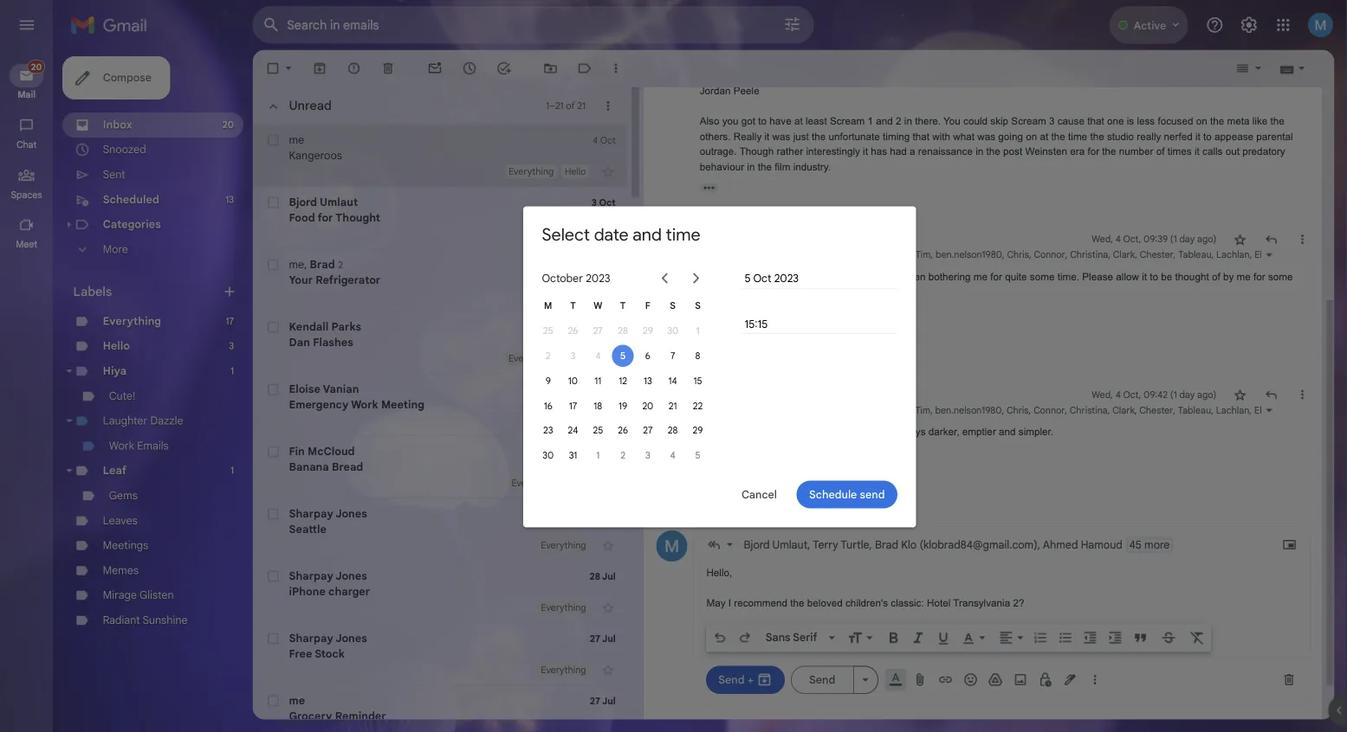 Task type: vqa. For each thing, say whether or not it's contained in the screenshot.
The response was:
no



Task type: locate. For each thing, give the bounding box(es) containing it.
leaf
[[114, 516, 141, 531]]

0 vertical spatial your
[[321, 304, 347, 319]]

4 oct cell
[[651, 382, 678, 410]]

delete image
[[423, 68, 440, 85]]

0 vertical spatial barb
[[916, 277, 938, 290]]

laughter
[[114, 461, 164, 475]]

sharpay jones row
[[281, 693, 698, 733]]

4 row from the top
[[281, 347, 698, 416]]

row containing kendall parks
[[281, 347, 698, 416]]

2 28 jul from the top
[[655, 565, 684, 578]]

umlaut down cancel 'button'
[[858, 598, 897, 613]]

me inside this is an interesting issue, and one that has been bothering me for quite some time. please allow it to be thought o your aspirin,
[[1081, 301, 1097, 314]]

is left less
[[1252, 128, 1260, 141]]

1 horizontal spatial 21
[[641, 111, 650, 124]]

, up the your refrigerator
[[338, 287, 341, 302]]

0 vertical spatial ago
[[1330, 260, 1347, 273]]

0 vertical spatial 5
[[689, 389, 695, 402]]

2 vertical spatial 3
[[255, 378, 260, 391]]

1 vertical spatial wed,
[[1213, 432, 1236, 445]]

5 oct cell
[[678, 382, 706, 410]]

barb
[[916, 277, 938, 290], [915, 450, 938, 463]]

scream right least
[[922, 128, 960, 141]]

5 down 29 oct cell
[[772, 500, 778, 513]]

to right it
[[1277, 301, 1287, 314]]

1 horizontal spatial umlaut
[[858, 598, 897, 613]]

0 horizontal spatial to
[[777, 277, 787, 290]]

jones
[[372, 564, 408, 579], [372, 633, 408, 648], [372, 703, 408, 718]]

0 vertical spatial sharpay
[[321, 564, 370, 579]]

12 oct cell
[[678, 410, 706, 437]]

0 horizontal spatial your
[[321, 304, 347, 319]]

day for 09:42
[[1310, 432, 1327, 445]]

jul inside the sharpay jones row
[[669, 704, 684, 717]]

0 vertical spatial work
[[390, 443, 420, 458]]

, inside unread tab panel
[[338, 287, 341, 302]]

2 vertical spatial jones
[[372, 703, 408, 718]]

your inside this is an interesting issue, and one that has been bothering me for quite some time. please allow it to be thought o your aspirin,
[[777, 335, 800, 347]]

1 horizontal spatial in
[[1004, 128, 1013, 141]]

10
[[631, 417, 642, 430]]

1 vertical spatial sharpay jones
[[321, 633, 408, 648]]

everything
[[565, 184, 615, 197], [600, 322, 651, 335], [114, 350, 179, 365], [565, 392, 615, 405], [600, 461, 651, 474], [568, 530, 618, 543], [600, 600, 651, 613], [600, 669, 651, 682]]

2 horizontal spatial to
[[1277, 301, 1287, 314]]

to left have
[[842, 128, 852, 141]]

i'll
[[777, 61, 787, 73]]

0 vertical spatial in
[[943, 61, 952, 73]]

1 horizontal spatial the
[[955, 61, 971, 73]]

sharpay jones
[[321, 564, 408, 579], [321, 633, 408, 648], [321, 703, 408, 718]]

turtle up an
[[811, 259, 846, 273]]

the left 'world'
[[955, 61, 971, 73]]

hiya link
[[114, 405, 141, 420]]

could
[[1070, 128, 1097, 141]]

to up this
[[777, 277, 787, 290]]

1 jones from the top
[[372, 564, 408, 579]]

2 vertical spatial sharpay jones
[[321, 703, 408, 718]]

s down this
[[772, 334, 779, 347]]

beloved
[[896, 664, 936, 677]]

1 horizontal spatial to
[[842, 128, 852, 141]]

1 28 jul from the top
[[655, 426, 684, 439]]

show trimmed content image
[[784, 716, 805, 726]]

t column header
[[623, 327, 651, 354]]

(1 right 09:42 at the right of the page
[[1300, 432, 1307, 445]]

2 jones from the top
[[372, 633, 408, 648]]

are right thoughts
[[827, 474, 843, 487]]

grid containing m
[[595, 327, 789, 521]]

wed, up the christina
[[1213, 260, 1236, 273]]

snoozed
[[114, 159, 163, 174]]

m column header
[[595, 327, 623, 354]]

your down "me , brad"
[[321, 304, 347, 319]]

thoughts
[[777, 474, 824, 487]]

seattle
[[321, 581, 362, 596]]

1 vertical spatial that
[[960, 301, 979, 314]]

3 down 17
[[255, 378, 260, 391]]

food for thought
[[321, 235, 422, 250]]

advanced search options image
[[863, 10, 898, 44]]

darker,
[[1031, 474, 1066, 487]]

0 horizontal spatial of
[[628, 111, 638, 124]]

11 oct cell
[[651, 410, 678, 437]]

2 sharpay from the top
[[321, 633, 370, 648]]

sharpay up iphone
[[321, 633, 370, 648]]

wed, for wed, 4 oct, 09:39 (1 day ago
[[1213, 260, 1236, 273]]

allow
[[1240, 301, 1265, 314]]

barb up our
[[915, 450, 938, 463]]

0 horizontal spatial that
[[960, 301, 979, 314]]

1 vertical spatial hiya
[[630, 530, 651, 543]]

27 sept cell
[[651, 354, 678, 382]]

s column header down this
[[762, 327, 789, 354]]

work down 'vanian'
[[390, 443, 420, 458]]

5 row from the top
[[281, 416, 698, 485]]

0 vertical spatial the
[[955, 61, 971, 73]]

1 vertical spatial 3
[[657, 218, 663, 231]]

unread tab panel
[[281, 97, 698, 733]]

0 horizontal spatial brad
[[344, 287, 372, 302]]

2 28 from the top
[[655, 565, 667, 578]]

sent link
[[114, 187, 139, 202]]

and inside this is an interesting issue, and one that has been bothering me for quite some time. please allow it to be thought o your aspirin,
[[916, 301, 935, 314]]

2 wed, from the top
[[1213, 432, 1236, 445]]

1 vertical spatial 5
[[772, 500, 778, 513]]

is
[[1004, 61, 1012, 73], [1252, 128, 1260, 141], [801, 301, 810, 314]]

sharpay up seattle
[[321, 564, 370, 579]]

2 row from the top
[[281, 208, 698, 277]]

umlaut for bjord umlaut
[[355, 218, 397, 232]]

oct, for 09:39
[[1248, 260, 1268, 273]]

0 horizontal spatial for
[[353, 235, 370, 250]]

1 vertical spatial for
[[1100, 301, 1113, 314]]

sharpay jones inside row
[[321, 703, 408, 718]]

your left 'aspirin,'
[[777, 335, 800, 347]]

1 horizontal spatial scream
[[1123, 128, 1162, 141]]

2 barb from the top
[[915, 450, 938, 463]]

jones up the charger
[[372, 633, 408, 648]]

meeting
[[423, 443, 471, 458]]

row containing bjord umlaut
[[281, 208, 698, 277]]

this
[[777, 301, 798, 314]]

mirage glisten
[[114, 655, 193, 670]]

, up time.
[[1183, 277, 1186, 290]]

0 vertical spatial one
[[1230, 128, 1248, 141]]

has
[[982, 301, 1000, 314]]

fin mccloud
[[321, 495, 394, 510]]

we
[[1138, 61, 1152, 73], [1315, 61, 1330, 73]]

29 oct cell
[[762, 465, 789, 493]]

1 wed, from the top
[[1213, 260, 1236, 273]]

jul for emergency work meeting
[[669, 426, 684, 439]]

meetings
[[114, 599, 165, 614]]

18 oct cell
[[651, 437, 678, 465]]

1 vertical spatial your
[[777, 335, 800, 347]]

is left an
[[801, 301, 810, 314]]

jones down the charger
[[372, 703, 408, 718]]

oct, left 09:42 at the right of the page
[[1248, 432, 1267, 445]]

1 vertical spatial bjord
[[789, 277, 814, 290]]

me up the your refrigerator
[[321, 287, 338, 302]]

more button
[[69, 264, 270, 292]]

3 oct
[[657, 218, 684, 231]]

brad left klo
[[972, 598, 998, 613]]

0 vertical spatial jones
[[372, 564, 408, 579]]

1 horizontal spatial terry
[[903, 598, 931, 613]]

1 sharpay jones from the top
[[321, 564, 408, 579]]

0 vertical spatial tableau
[[1309, 277, 1346, 290]]

hello up select
[[627, 184, 651, 197]]

0 vertical spatial sharpay jones
[[321, 564, 408, 579]]

1 ago from the top
[[1330, 260, 1347, 273]]

1 horizontal spatial that
[[1208, 128, 1227, 141]]

parks
[[368, 356, 401, 371]]

3 sharpay jones from the top
[[321, 703, 408, 718]]

0 vertical spatial of
[[628, 111, 638, 124]]

and
[[1089, 61, 1108, 73], [973, 128, 992, 141], [703, 249, 735, 273], [916, 301, 935, 314], [1109, 474, 1128, 487]]

feelings
[[945, 474, 984, 487]]

0 horizontal spatial 3
[[255, 378, 260, 391]]

turtle down schedule send button
[[934, 598, 966, 613]]

bjord for bjord umlaut , terry turtle , brad klo (klobrad84@gmail.com)
[[826, 598, 855, 613]]

day right 09:42 at the right of the page
[[1310, 432, 1327, 445]]

2 oct cell
[[595, 382, 623, 410]]

1 jul from the top
[[669, 357, 684, 370]]

inbox
[[114, 131, 147, 146]]

3 jul from the top
[[669, 565, 684, 578]]

hiya inside "row"
[[630, 530, 651, 543]]

3 left cause
[[1165, 128, 1171, 141]]

date
[[660, 249, 699, 273]]

for down "bjord umlaut"
[[353, 235, 370, 250]]

transylvania
[[1059, 664, 1122, 677]]

o
[[1346, 301, 1347, 314]]

3 jones from the top
[[372, 703, 408, 718]]

, down terry turtle
[[814, 277, 817, 290]]

0 vertical spatial day
[[1310, 260, 1327, 273]]

bread
[[368, 512, 403, 527]]

1 (1 from the top
[[1300, 260, 1307, 273]]

25
[[603, 361, 615, 374]]

meet heading
[[0, 265, 59, 279]]

that right cause
[[1208, 128, 1227, 141]]

and right date
[[703, 249, 735, 273]]

terry down schedule
[[903, 598, 931, 613]]

1 vertical spatial jones
[[372, 633, 408, 648]]

0 horizontal spatial are
[[827, 474, 843, 487]]

1 – 21 of 21
[[606, 111, 650, 124]]

Date field
[[826, 301, 995, 320]]

scream right skip
[[1123, 128, 1162, 141]]

brad down terry turtle
[[819, 277, 842, 290]]

jones down bread
[[372, 564, 408, 579]]

sunshine
[[159, 682, 209, 697]]

we left the get
[[1315, 61, 1330, 73]]

4 jul from the top
[[669, 704, 684, 717]]

sharpay down iphone
[[321, 703, 370, 718]]

barb right anna
[[916, 277, 938, 290]]

4 left 09:42 at the right of the page
[[1239, 432, 1245, 445]]

hello up 10
[[627, 392, 651, 405]]

0 horizontal spatial terry
[[777, 259, 809, 273]]

s left 'aspirin,'
[[744, 334, 751, 347]]

1 vertical spatial barb
[[915, 450, 938, 463]]

spaces heading
[[0, 210, 59, 223]]

3 oct cell
[[623, 382, 651, 410]]

bjord inside "row"
[[321, 218, 352, 232]]

09:42
[[1270, 432, 1297, 445]]

1 21 from the left
[[617, 111, 626, 124]]

that left has
[[960, 301, 979, 314]]

is inside this is an interesting issue, and one that has been bothering me for quite some time. please allow it to be thought o your aspirin,
[[801, 301, 810, 314]]

0 vertical spatial 3
[[1165, 128, 1171, 141]]

1 vertical spatial to
[[777, 277, 787, 290]]

when
[[1285, 61, 1312, 73]]

archive image
[[347, 68, 364, 85]]

1 vertical spatial umlaut
[[858, 598, 897, 613]]

3 inside unread tab panel
[[657, 218, 663, 231]]

0 horizontal spatial work
[[121, 488, 149, 503]]

19 oct cell
[[678, 437, 706, 465]]

wed, inside wed, 4 oct, 09:39 (1 day ago cell
[[1213, 260, 1236, 273]]

0 vertical spatial wed,
[[1213, 260, 1236, 273]]

sharpay jones down iphone charger
[[321, 703, 408, 718]]

5 nov cell
[[762, 493, 789, 521]]

0 vertical spatial 28
[[655, 426, 667, 439]]

1 vertical spatial one
[[938, 301, 957, 314]]

0 horizontal spatial s
[[744, 334, 751, 347]]

the left the shadows
[[847, 474, 862, 487]]

1 vertical spatial 28
[[655, 565, 667, 578]]

ben.nelson1980
[[1039, 277, 1113, 290]]

we right what
[[1138, 61, 1152, 73]]

add to tasks image
[[551, 68, 568, 85]]

Search in emails search field
[[281, 7, 904, 49]]

1 vertical spatial ago
[[1330, 432, 1347, 445]]

grid
[[595, 327, 789, 521]]

and right emptier
[[1109, 474, 1128, 487]]

hiya down 17 oct cell
[[630, 530, 651, 543]]

1 vertical spatial day
[[1310, 432, 1327, 445]]

search in emails image
[[286, 12, 317, 43]]

for left quite
[[1100, 301, 1113, 314]]

1 vertical spatial sharpay
[[321, 633, 370, 648]]

hello
[[627, 184, 651, 197], [114, 377, 145, 392], [627, 392, 651, 405]]

focused
[[1286, 128, 1325, 141]]

s column header right '28 sept' cell
[[734, 327, 762, 354]]

of
[[628, 111, 638, 124], [913, 474, 922, 487]]

1 horizontal spatial one
[[1230, 128, 1248, 141]]

one left less
[[1230, 128, 1248, 141]]

0 vertical spatial is
[[1004, 61, 1012, 73]]

umlaut up food for thought
[[355, 218, 397, 232]]

5 down '28 sept' cell
[[689, 389, 695, 402]]

1 vertical spatial of
[[913, 474, 922, 487]]

0 vertical spatial (1
[[1300, 260, 1307, 273]]

1 horizontal spatial your
[[777, 335, 800, 347]]

iphone charger
[[321, 651, 411, 666]]

1 horizontal spatial s
[[772, 334, 779, 347]]

memes
[[114, 627, 154, 642]]

that inside also you got to have at least scream 1 and 2 in there. you could skip scream 3 cause that one is less focused on t
[[1208, 128, 1227, 141]]

wed, inside "wed, 4 oct, 09:42 (1 day ago" cell
[[1213, 432, 1236, 445]]

0 horizontal spatial turtle
[[811, 259, 846, 273]]

, down schedule
[[897, 598, 900, 613]]

1 vertical spatial (1
[[1300, 432, 1307, 445]]

, up bothering at the right top of the page
[[1034, 277, 1036, 290]]

unread main content
[[281, 0, 1347, 733]]

inbox link
[[114, 131, 147, 146]]

m
[[605, 334, 614, 347]]

0 horizontal spatial umlaut
[[355, 218, 397, 232]]

tableau up thought
[[1309, 277, 1346, 290]]

2 vertical spatial to
[[1277, 301, 1287, 314]]

0 vertical spatial for
[[353, 235, 370, 250]]

iphone
[[321, 651, 361, 666]]

(1 right 09:39
[[1300, 260, 1307, 273]]

5 inside cell
[[772, 500, 778, 513]]

of left our
[[913, 474, 922, 487]]

are left capable
[[1155, 61, 1171, 73]]

oct, up the "clark"
[[1248, 260, 1268, 273]]

1 sharpay from the top
[[321, 564, 370, 579]]

0 vertical spatial 4
[[1239, 260, 1245, 273]]

1 horizontal spatial 5
[[772, 500, 778, 513]]

1 vertical spatial 4
[[1239, 432, 1245, 445]]

ago inside "wed, 4 oct, 09:42 (1 day ago" cell
[[1330, 432, 1347, 445]]

connor
[[1148, 277, 1183, 290]]

2 vertical spatial 4
[[745, 500, 751, 513]]

me up kangeroos on the top left of the page
[[321, 148, 338, 163]]

your inside unread tab panel
[[321, 304, 347, 319]]

bjord up 'food'
[[321, 218, 352, 232]]

3 left oct in the top of the page
[[657, 218, 663, 231]]

28 oct cell
[[734, 465, 762, 493]]

2 sharpay jones from the top
[[321, 633, 408, 648]]

2 vertical spatial is
[[801, 301, 810, 314]]

0 horizontal spatial scream
[[922, 128, 960, 141]]

4 inside select date and time dialog
[[745, 500, 751, 513]]

21
[[617, 111, 626, 124], [641, 111, 650, 124]]

select date and time heading
[[602, 249, 778, 273]]

1 vertical spatial in
[[1004, 128, 1013, 141]]

2 horizontal spatial 3
[[1165, 128, 1171, 141]]

19
[[687, 445, 697, 458]]

oct, for 09:42
[[1248, 432, 1267, 445]]

1 we from the left
[[1138, 61, 1152, 73]]

ago inside wed, 4 oct, 09:39 (1 day ago cell
[[1330, 260, 1347, 273]]

6 row from the top
[[281, 485, 698, 554]]

0 vertical spatial hiya
[[114, 405, 141, 420]]

terry turtle cell
[[777, 259, 846, 273]]

wed, 4 oct, 09:39 (1 day ago
[[1213, 260, 1347, 273]]

at
[[882, 128, 892, 141]]

1 horizontal spatial hiya
[[630, 530, 651, 543]]

work down laughter
[[121, 488, 149, 503]]

in right monster
[[943, 61, 952, 73]]

bjord down terry turtle
[[789, 277, 814, 290]]

grid inside select date and time dialog
[[595, 327, 789, 521]]

cell inside unread tab panel
[[655, 632, 698, 650]]

16 oct cell
[[595, 437, 623, 465]]

of right – in the left top of the page
[[628, 111, 638, 124]]

is right 'world'
[[1004, 61, 1012, 73]]

0 horizontal spatial bjord
[[321, 218, 352, 232]]

and right the issue,
[[916, 301, 935, 314]]

bjord umlaut , terry turtle , brad klo (klobrad84@gmail.com)
[[826, 598, 1152, 613]]

0 vertical spatial oct,
[[1248, 260, 1268, 273]]

2 (1 from the top
[[1300, 432, 1307, 445]]

column header
[[678, 327, 706, 354]]

1
[[606, 111, 610, 124], [964, 128, 970, 141], [256, 406, 260, 419], [256, 517, 260, 530]]

3 sharpay from the top
[[321, 703, 370, 718]]

4 down '28 oct' cell
[[745, 500, 751, 513]]

0 vertical spatial umlaut
[[355, 218, 397, 232]]

day for 09:39
[[1310, 260, 1327, 273]]

in right 2
[[1004, 128, 1013, 141]]

2 jul from the top
[[669, 426, 684, 439]]

nietzsche
[[824, 508, 873, 520]]

2 ago from the top
[[1330, 432, 1347, 445]]

1 vertical spatial is
[[1252, 128, 1260, 141]]

4 up the "clark"
[[1239, 260, 1245, 273]]

fri, 4 aug 2023, 17:22 element
[[655, 286, 684, 303]]

1 horizontal spatial is
[[1004, 61, 1012, 73]]

0 horizontal spatial is
[[801, 301, 810, 314]]

row
[[281, 139, 698, 208], [281, 208, 698, 277], [281, 277, 698, 347], [281, 347, 698, 416], [281, 416, 698, 485], [281, 485, 698, 554], [281, 554, 698, 624], [281, 624, 698, 693]]

this:
[[811, 61, 832, 73]]

me down ben.nelson1980
[[1081, 301, 1097, 314]]

s column header
[[734, 327, 762, 354], [762, 327, 789, 354]]

0 vertical spatial bjord
[[321, 218, 352, 232]]

day right 09:39
[[1310, 260, 1327, 273]]

1 s column header from the left
[[734, 327, 762, 354]]

support image
[[1339, 17, 1347, 38]]

jones inside row
[[372, 703, 408, 718]]

0 horizontal spatial 21
[[617, 111, 626, 124]]

28 jul
[[655, 426, 684, 439], [655, 565, 684, 578]]

main menu image
[[19, 17, 40, 38]]

ago for wed, 4 oct, 09:42 (1 day ago
[[1330, 432, 1347, 445]]

11
[[661, 417, 668, 430]]

cell
[[655, 632, 698, 650]]

wed, left 09:42 at the right of the page
[[1213, 432, 1236, 445]]

children's
[[939, 664, 986, 677]]

1 horizontal spatial for
[[1100, 301, 1113, 314]]

hiya down hello link
[[114, 405, 141, 420]]

umlaut for bjord umlaut , terry turtle , brad klo (klobrad84@gmail.com)
[[858, 598, 897, 613]]

terry
[[777, 259, 809, 273], [903, 598, 931, 613]]

and left 2
[[973, 128, 992, 141]]

1 horizontal spatial bjord
[[789, 277, 814, 290]]

tableau down "wed, 4 oct, 09:42 (1 day ago" cell
[[1308, 450, 1345, 463]]

umlaut inside unread tab panel
[[355, 218, 397, 232]]

0 horizontal spatial one
[[938, 301, 957, 314]]

5 for 5 nov cell
[[772, 500, 778, 513]]

1 barb from the top
[[916, 277, 938, 290]]

1 28 from the top
[[655, 426, 667, 439]]

categories
[[114, 242, 179, 257]]

thought
[[372, 235, 422, 250]]

brad up the your refrigerator
[[344, 287, 372, 302]]

bjord umlaut
[[321, 218, 397, 232]]

27 jul
[[655, 704, 684, 717]]

1 scream from the left
[[922, 128, 960, 141]]

7 row from the top
[[281, 554, 698, 624]]

bjord down cancel 'button'
[[826, 598, 855, 613]]

wed, for wed, 4 oct, 09:42 (1 day ago
[[1213, 432, 1236, 445]]

5 inside cell
[[689, 389, 695, 402]]

sharpay jones up seattle
[[321, 564, 408, 579]]

3 for 3
[[255, 378, 260, 391]]

oct
[[665, 218, 684, 231]]

28
[[655, 426, 667, 439], [655, 565, 667, 578]]

(1 for 09:42
[[1300, 432, 1307, 445]]

of inside unread tab panel
[[628, 111, 638, 124]]

cause
[[1175, 128, 1205, 141]]

, left tim
[[1012, 277, 1014, 290]]

october
[[602, 302, 648, 316]]

thought
[[1305, 301, 1343, 314]]

2 we from the left
[[1315, 61, 1330, 73]]

0 vertical spatial that
[[1208, 128, 1227, 141]]

ago right 09:42 at the right of the page
[[1330, 432, 1347, 445]]

0 vertical spatial turtle
[[811, 259, 846, 273]]

17
[[251, 351, 260, 364]]

2 day from the top
[[1310, 432, 1327, 445]]

sharpay jones up iphone charger
[[321, 633, 408, 648]]

1 day from the top
[[1310, 260, 1327, 273]]

one down brandon
[[938, 301, 957, 314]]



Task type: describe. For each thing, give the bounding box(es) containing it.
the
[[835, 61, 854, 73]]

jones for iphone charger
[[372, 633, 408, 648]]

, left connor
[[1143, 277, 1146, 290]]

, left klo
[[966, 598, 969, 613]]

kendall parks
[[321, 356, 401, 371]]

mail
[[19, 99, 40, 112]]

2?
[[1125, 664, 1138, 677]]

and inside also you got to have at least scream 1 and 2 in there. you could skip scream 3 cause that one is less focused on t
[[973, 128, 992, 141]]

25 sept cell
[[595, 354, 623, 382]]

less
[[1263, 128, 1283, 141]]

issue,
[[883, 301, 913, 314]]

banana bread
[[321, 512, 403, 527]]

schedule send
[[899, 542, 983, 557]]

1 row from the top
[[281, 139, 698, 208]]

wed, 4 oct, 09:42 (1 day ago cell
[[1213, 431, 1347, 448]]

emergency work meeting
[[321, 443, 471, 458]]

have
[[855, 128, 879, 141]]

sharpay for iphone charger
[[321, 633, 370, 648]]

3 for 3 oct
[[657, 218, 663, 231]]

say
[[790, 61, 808, 73]]

31 jul
[[656, 357, 684, 370]]

this is an interesting issue, and one that has been bothering me for quite some time. please allow it to be thought o your aspirin,
[[777, 301, 1347, 347]]

i
[[809, 664, 812, 677]]

hello up hiya link at the bottom
[[114, 377, 145, 392]]

1 horizontal spatial brad
[[819, 277, 842, 290]]

sharpay jones for seattle
[[321, 564, 408, 579]]

28 jul for seattle
[[655, 565, 684, 578]]

labels
[[81, 316, 124, 333]]

ago for wed, 4 oct, 09:39 (1 day ago
[[1330, 260, 1347, 273]]

quite
[[1116, 301, 1141, 314]]

jul for dan flashes
[[669, 357, 684, 370]]

28 for seattle
[[655, 565, 667, 578]]

that inside this is an interesting issue, and one that has been bothering me for quite some time. please allow it to be thought o your aspirin,
[[960, 301, 979, 314]]

leaves link
[[114, 571, 153, 586]]

mail, 20 unread messages image
[[29, 71, 49, 87]]

jul for seattle
[[669, 565, 684, 578]]

on
[[1329, 128, 1341, 141]]

time.
[[1175, 301, 1199, 314]]

12
[[687, 417, 697, 430]]

friedrich
[[777, 508, 821, 520]]

, left chester
[[1261, 277, 1263, 290]]

simpler.
[[1131, 474, 1170, 487]]

for inside this is an interesting issue, and one that has been bothering me for quite some time. please allow it to be thought o your aspirin,
[[1100, 301, 1113, 314]]

0 vertical spatial terry
[[777, 259, 809, 273]]

, left the "clark"
[[1231, 277, 1234, 290]]

sharpay inside row
[[321, 703, 370, 718]]

report spam image
[[385, 68, 402, 85]]

me , brad
[[321, 287, 372, 302]]

cancel button
[[809, 535, 878, 566]]

unread
[[321, 109, 368, 126]]

everything link
[[114, 350, 179, 365]]

in inside also you got to have at least scream 1 and 2 in there. you could skip scream 3 cause that one is less focused on t
[[1004, 128, 1013, 141]]

recommend the
[[815, 664, 893, 677]]

also you got to have at least scream 1 and 2 in there. you could skip scream 3 cause that one is less focused on t
[[777, 128, 1347, 191]]

sharpay for seattle
[[321, 564, 370, 579]]

1 inside also you got to have at least scream 1 and 2 in there. you could skip scream 3 cause that one is less focused on t
[[964, 128, 970, 141]]

13
[[251, 215, 260, 228]]

5 for 5 oct cell
[[689, 389, 695, 402]]

, left the ahmed
[[842, 277, 844, 290]]

, left brandon
[[938, 277, 941, 290]]

mail heading
[[0, 99, 59, 113]]

labels heading
[[81, 316, 246, 333]]

w
[[660, 334, 669, 347]]

emptier
[[1069, 474, 1106, 487]]

there.
[[1016, 128, 1045, 141]]

i'll say this: the scariest monster in the world is human beings and what we are capable of, especially when we get
[[777, 61, 1347, 73]]

is inside also you got to have at least scream 1 and 2 in there. you could skip scream 3 cause that one is less focused on t
[[1252, 128, 1260, 141]]

wed, 4 oct, 09:39 (1 day ago cell
[[1213, 258, 1347, 275]]

1 horizontal spatial turtle
[[934, 598, 966, 613]]

eloise
[[321, 425, 356, 440]]

spaces
[[12, 210, 47, 223]]

leaf link
[[114, 516, 141, 531]]

your refrigerator
[[321, 304, 422, 319]]

you got
[[802, 128, 839, 141]]

2 s from the left
[[772, 334, 779, 347]]

some
[[1144, 301, 1171, 314]]

tyler
[[989, 277, 1012, 290]]

for inside food for thought link
[[353, 235, 370, 250]]

, left tyler
[[984, 277, 986, 290]]

one inside also you got to have at least scream 1 and 2 in there. you could skip scream 3 cause that one is less focused on t
[[1230, 128, 1248, 141]]

bothering
[[1031, 301, 1078, 314]]

chat
[[18, 154, 41, 167]]

what
[[1111, 61, 1135, 73]]

flashes
[[347, 373, 392, 388]]

especially
[[1233, 61, 1282, 73]]

may
[[784, 664, 806, 677]]

food for thought link
[[321, 234, 660, 269]]

time
[[740, 249, 778, 273]]

food
[[321, 235, 350, 250]]

, left anna
[[881, 277, 883, 290]]

17 oct cell
[[623, 437, 651, 465]]

to inside also you got to have at least scream 1 and 2 in there. you could skip scream 3 cause that one is less focused on t
[[842, 128, 852, 141]]

hello for kangeroos
[[627, 184, 651, 197]]

and left what
[[1089, 61, 1108, 73]]

of,
[[1217, 61, 1230, 73]]

mail navigation
[[0, 55, 61, 733]]

20
[[247, 132, 260, 145]]

3 row from the top
[[281, 277, 698, 347]]

26
[[631, 361, 642, 374]]

26 sept cell
[[623, 354, 651, 382]]

09:39
[[1270, 260, 1297, 273]]

1 s from the left
[[744, 334, 751, 347]]

brad inside unread tab panel
[[344, 287, 372, 302]]

schedule send button
[[885, 535, 997, 566]]

2 horizontal spatial brad
[[972, 598, 998, 613]]

and inside dialog
[[703, 249, 735, 273]]

snooze image
[[513, 68, 530, 85]]

me for me
[[321, 148, 338, 163]]

4 nov cell
[[734, 493, 762, 521]]

christina
[[1189, 277, 1231, 290]]

1 inside unread tab panel
[[606, 111, 610, 124]]

2 21 from the left
[[641, 111, 650, 124]]

our
[[925, 474, 942, 487]]

28 for emergency work meeting
[[655, 426, 667, 439]]

chat heading
[[0, 154, 59, 168]]

0 horizontal spatial in
[[943, 61, 952, 73]]

2 scream from the left
[[1123, 128, 1162, 141]]

kendall
[[321, 356, 365, 371]]

2
[[995, 128, 1001, 141]]

28 jul for emergency work meeting
[[655, 426, 684, 439]]

0 horizontal spatial the
[[847, 474, 862, 487]]

10 oct cell
[[623, 410, 651, 437]]

dan
[[321, 373, 344, 388]]

work inside unread tab panel
[[390, 443, 420, 458]]

sharpay jones for iphone charger
[[321, 633, 408, 648]]

2023
[[651, 302, 678, 316]]

dan flashes
[[321, 373, 392, 388]]

, left chris
[[1113, 277, 1116, 290]]

row containing fin mccloud
[[281, 485, 698, 554]]

(klobrad84@gmail.com)
[[1021, 598, 1152, 613]]

3 inside also you got to have at least scream 1 and 2 in there. you could skip scream 3 cause that one is less focused on t
[[1165, 128, 1171, 141]]

Message Body text field
[[784, 629, 1347, 702]]

9 oct cell
[[595, 410, 623, 437]]

get
[[1333, 61, 1347, 73]]

w column header
[[651, 327, 678, 354]]

–
[[610, 111, 617, 124]]

4 for 09:42
[[1239, 432, 1245, 445]]

Time field
[[826, 351, 995, 370]]

2 tableau from the top
[[1308, 450, 1345, 463]]

t
[[1344, 128, 1347, 141]]

2 s column header from the left
[[762, 327, 789, 354]]

snoozed link
[[114, 159, 163, 174]]

1 horizontal spatial of
[[913, 474, 922, 487]]

bjord for bjord umlaut
[[321, 218, 352, 232]]

select date and time dialog
[[581, 230, 1018, 586]]

18
[[660, 445, 669, 458]]

28 sept cell
[[678, 354, 706, 382]]

tim
[[1017, 277, 1034, 290]]

1 vertical spatial are
[[827, 474, 843, 487]]

1 horizontal spatial are
[[1155, 61, 1171, 73]]

compose button
[[69, 62, 189, 111]]

fin
[[321, 495, 338, 510]]

me for me , brad
[[321, 287, 338, 302]]

row containing eloise vanian
[[281, 416, 698, 485]]

jones for seattle
[[372, 564, 408, 579]]

emails
[[152, 488, 188, 503]]

1 tableau from the top
[[1309, 277, 1346, 290]]

4 for 09:39
[[1239, 260, 1245, 273]]

mccloud
[[341, 495, 394, 510]]

8 row from the top
[[281, 624, 698, 693]]

one inside this is an interesting issue, and one that has been bothering me for quite some time. please allow it to be thought o your aspirin,
[[938, 301, 957, 314]]

may i recommend the beloved children's classic: hotel transylvania 2?
[[784, 664, 1138, 677]]

gems
[[121, 544, 153, 559]]

categories link
[[114, 242, 179, 257]]

hello for dan flashes
[[627, 392, 651, 405]]

t
[[634, 334, 640, 347]]

scheduled link
[[114, 215, 177, 229]]

(1 for 09:39
[[1300, 260, 1307, 273]]

hotel
[[1029, 664, 1056, 677]]

to inside this is an interesting issue, and one that has been bothering me for quite some time. please allow it to be thought o your aspirin,
[[1277, 301, 1287, 314]]

chester
[[1266, 277, 1303, 290]]



